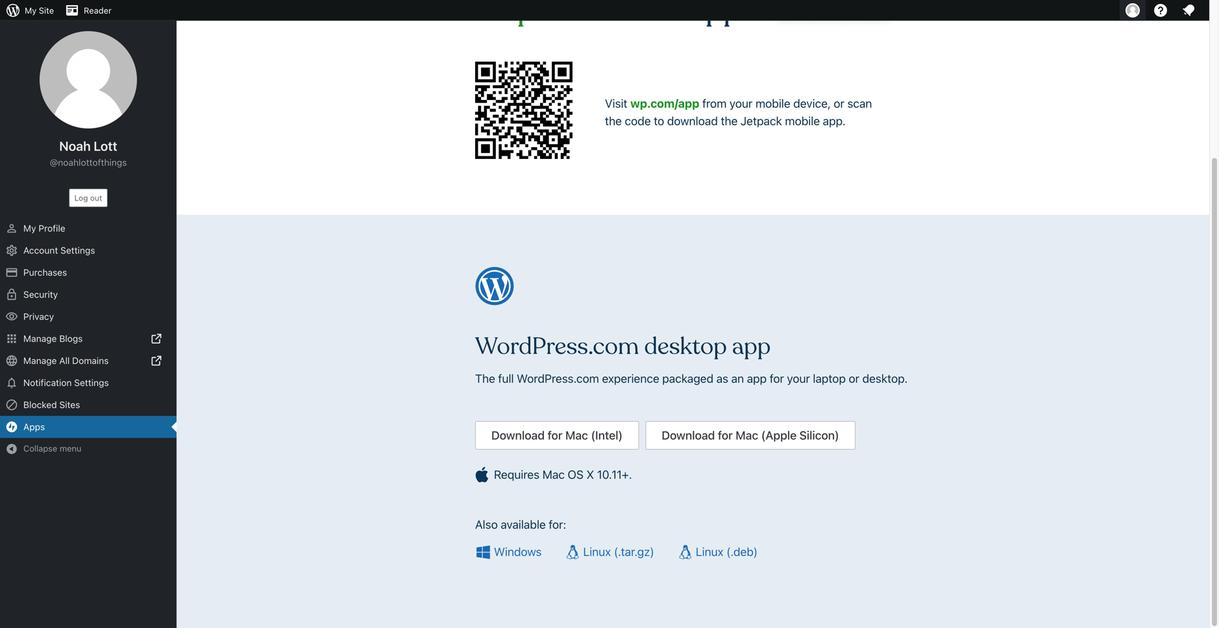 Task type: vqa. For each thing, say whether or not it's contained in the screenshot.
Reader link
yes



Task type: locate. For each thing, give the bounding box(es) containing it.
for right an
[[770, 372, 785, 386]]

2 download from the left
[[662, 429, 716, 443]]

mac left (apple
[[736, 429, 759, 443]]

1 horizontal spatial for
[[718, 429, 733, 443]]

notifications image
[[5, 377, 18, 390]]

account
[[23, 245, 58, 256]]

0 vertical spatial mobile
[[756, 96, 791, 110]]

scan
[[848, 96, 873, 110]]

packaged
[[663, 372, 714, 386]]

download down packaged
[[662, 429, 716, 443]]

1 horizontal spatial mac
[[566, 429, 588, 443]]

an
[[732, 372, 745, 386]]

1 horizontal spatial linux
[[696, 545, 724, 559]]

1 linux logo image from the left
[[565, 545, 584, 560]]

mac for (intel)
[[566, 429, 588, 443]]

experience
[[602, 372, 660, 386]]

noah
[[59, 138, 91, 154]]

purchases link
[[0, 262, 177, 284]]

noah lott @ noahlottofthings
[[50, 138, 127, 168]]

manage up notification
[[23, 356, 57, 366]]

the down visit
[[605, 114, 622, 128]]

wordpress.com right full on the left bottom of page
[[517, 372, 600, 386]]

the
[[605, 114, 622, 128], [721, 114, 738, 128]]

for left (apple
[[718, 429, 733, 443]]

mobile up jetpack
[[756, 96, 791, 110]]

linux (.tar.gz) link
[[565, 544, 677, 561]]

settings inside "link"
[[60, 245, 95, 256]]

0 horizontal spatial your
[[730, 96, 753, 110]]

0 horizontal spatial download
[[492, 429, 545, 443]]

os
[[568, 468, 584, 482]]

language image
[[5, 355, 18, 368]]

visibility image
[[5, 311, 18, 324]]

1 horizontal spatial download
[[662, 429, 716, 443]]

linux logo image right (.tar.gz)
[[677, 545, 696, 560]]

as
[[717, 372, 729, 386]]

mobile down device,
[[786, 114, 821, 128]]

my
[[25, 6, 37, 15], [23, 223, 36, 234]]

0 horizontal spatial or
[[834, 96, 845, 110]]

download
[[668, 114, 718, 128]]

linux logo image inside the linux (.deb) link
[[677, 545, 696, 560]]

linux logo image down for:
[[565, 545, 584, 560]]

app right an
[[747, 372, 767, 386]]

mac for (apple
[[736, 429, 759, 443]]

for up "requires mac os x 10.11+."
[[548, 429, 563, 443]]

collapse menu link
[[0, 438, 177, 460]]

your
[[730, 96, 753, 110], [788, 372, 811, 386]]

1 horizontal spatial the
[[721, 114, 738, 128]]

manage your notifications image
[[1182, 3, 1197, 18]]

blocked sites link
[[0, 394, 177, 416]]

0 vertical spatial settings
[[60, 245, 95, 256]]

download inside "download for mac (apple silicon)" link
[[662, 429, 716, 443]]

linux left (.tar.gz)
[[584, 545, 611, 559]]

manage for manage blogs
[[23, 334, 57, 344]]

1 vertical spatial your
[[788, 372, 811, 386]]

1 horizontal spatial or
[[849, 372, 860, 386]]

your right the from
[[730, 96, 753, 110]]

my for my site
[[25, 6, 37, 15]]

1 download from the left
[[492, 429, 545, 443]]

1 vertical spatial settings
[[74, 378, 109, 388]]

1 the from the left
[[605, 114, 622, 128]]

1 vertical spatial app
[[747, 372, 767, 386]]

1 horizontal spatial linux logo image
[[677, 545, 696, 560]]

linux logo image inside linux (.tar.gz) link
[[565, 545, 584, 560]]

1 horizontal spatial your
[[788, 372, 811, 386]]

requires mac os x 10.11+.
[[494, 468, 633, 482]]

manage blogs link
[[0, 328, 177, 350]]

lott
[[94, 138, 117, 154]]

mobile
[[756, 96, 791, 110], [786, 114, 821, 128]]

or up app.
[[834, 96, 845, 110]]

the down the from
[[721, 114, 738, 128]]

or right laptop
[[849, 372, 860, 386]]

1 vertical spatial my
[[23, 223, 36, 234]]

download for download for mac (apple silicon)
[[662, 429, 716, 443]]

download up requires
[[492, 429, 545, 443]]

account settings
[[23, 245, 95, 256]]

site
[[39, 6, 54, 15]]

mac
[[566, 429, 588, 443], [736, 429, 759, 443], [543, 468, 565, 482]]

purchases
[[23, 267, 67, 278]]

requires
[[494, 468, 540, 482]]

download for mac (intel)
[[492, 429, 623, 443]]

for
[[770, 372, 785, 386], [548, 429, 563, 443], [718, 429, 733, 443]]

2 manage from the top
[[23, 356, 57, 366]]

0 horizontal spatial for
[[548, 429, 563, 443]]

the
[[476, 372, 496, 386]]

0 vertical spatial manage
[[23, 334, 57, 344]]

or
[[834, 96, 845, 110], [849, 372, 860, 386]]

manage blogs
[[23, 334, 83, 344]]

my left site
[[25, 6, 37, 15]]

2 linux from the left
[[696, 545, 724, 559]]

settings down my profile link at the left of page
[[60, 245, 95, 256]]

linux (.deb) link
[[677, 544, 781, 561]]

apps
[[23, 422, 45, 433]]

from
[[703, 96, 727, 110]]

for for download for mac (apple silicon)
[[718, 429, 733, 443]]

settings
[[60, 245, 95, 256], [74, 378, 109, 388]]

0 vertical spatial your
[[730, 96, 753, 110]]

(.tar.gz)
[[614, 545, 655, 559]]

0 horizontal spatial mac
[[543, 468, 565, 482]]

windows link
[[476, 544, 565, 561]]

windows logo image
[[476, 545, 494, 560]]

1 vertical spatial manage
[[23, 356, 57, 366]]

settings down domains
[[74, 378, 109, 388]]

desktop.
[[863, 372, 908, 386]]

0 horizontal spatial linux
[[584, 545, 611, 559]]

2 linux logo image from the left
[[677, 545, 696, 560]]

settings image
[[5, 244, 18, 257]]

x
[[587, 468, 595, 482]]

0 vertical spatial my
[[25, 6, 37, 15]]

wordpress.com up full on the left bottom of page
[[476, 332, 639, 362]]

linux logo image
[[565, 545, 584, 560], [677, 545, 696, 560]]

the full wordpress.com experience packaged as an app for your laptop or desktop.
[[476, 372, 908, 386]]

my right person image
[[23, 223, 36, 234]]

silicon)
[[800, 429, 840, 443]]

download
[[492, 429, 545, 443], [662, 429, 716, 443]]

0 horizontal spatial the
[[605, 114, 622, 128]]

menu
[[60, 444, 82, 454]]

collapse
[[23, 444, 57, 454]]

1 vertical spatial or
[[849, 372, 860, 386]]

mac left os
[[543, 468, 565, 482]]

manage down privacy
[[23, 334, 57, 344]]

my profile image
[[1126, 3, 1141, 18]]

also available for:
[[476, 518, 567, 532]]

1 manage from the top
[[23, 334, 57, 344]]

blocked
[[23, 400, 57, 411]]

help image
[[1154, 3, 1169, 18]]

manage for manage all domains
[[23, 356, 57, 366]]

settings for notification settings
[[74, 378, 109, 388]]

download inside download for mac (intel) link
[[492, 429, 545, 443]]

sites
[[59, 400, 80, 411]]

2 horizontal spatial mac
[[736, 429, 759, 443]]

your left laptop
[[788, 372, 811, 386]]

manage
[[23, 334, 57, 344], [23, 356, 57, 366]]

lock image
[[5, 288, 18, 301]]

or inside from your mobile device, or scan the code to download the jetpack mobile app.
[[834, 96, 845, 110]]

1 linux from the left
[[584, 545, 611, 559]]

linux
[[584, 545, 611, 559], [696, 545, 724, 559]]

app.
[[823, 114, 846, 128]]

from your mobile device, or scan the code to download the jetpack mobile app.
[[605, 96, 873, 128]]

security link
[[0, 284, 177, 306]]

2 horizontal spatial for
[[770, 372, 785, 386]]

wordpress.com
[[476, 332, 639, 362], [517, 372, 600, 386]]

to
[[654, 114, 665, 128]]

manage all domains link
[[0, 350, 177, 372]]

linux left (.deb)
[[696, 545, 724, 559]]

app up an
[[733, 332, 771, 362]]

mac left (intel)
[[566, 429, 588, 443]]

0 vertical spatial or
[[834, 96, 845, 110]]

0 horizontal spatial linux logo image
[[565, 545, 584, 560]]

app
[[733, 332, 771, 362], [747, 372, 767, 386]]

blocked sites
[[23, 400, 80, 411]]



Task type: describe. For each thing, give the bounding box(es) containing it.
blogs
[[59, 334, 83, 344]]

my profile link
[[0, 218, 177, 240]]

privacy
[[23, 311, 54, 322]]

my profile
[[23, 223, 65, 234]]

download for mac (intel) link
[[476, 422, 639, 450]]

noahlottofthings
[[58, 157, 127, 168]]

block image
[[5, 399, 18, 412]]

your inside from your mobile device, or scan the code to download the jetpack mobile app.
[[730, 96, 753, 110]]

windows
[[494, 545, 542, 559]]

notification
[[23, 378, 72, 388]]

jetpack
[[741, 114, 783, 128]]

apps link
[[0, 416, 177, 438]]

10.11+.
[[598, 468, 633, 482]]

download for mac (apple silicon) link
[[646, 422, 856, 450]]

my for my profile
[[23, 223, 36, 234]]

linux logo image for linux (.tar.gz)
[[565, 545, 584, 560]]

linux logo image for linux (.deb)
[[677, 545, 696, 560]]

linux for linux (.tar.gz)
[[584, 545, 611, 559]]

privacy link
[[0, 306, 177, 328]]

noah lott image
[[40, 31, 137, 129]]

account settings link
[[0, 240, 177, 262]]

all
[[59, 356, 70, 366]]

apps image
[[5, 333, 18, 346]]

visit
[[605, 96, 628, 110]]

@
[[50, 157, 58, 168]]

for:
[[549, 518, 567, 532]]

log out button
[[69, 189, 107, 207]]

notification settings
[[23, 378, 109, 388]]

(intel)
[[591, 429, 623, 443]]

for for download for mac (intel)
[[548, 429, 563, 443]]

credit_card image
[[5, 266, 18, 279]]

2 the from the left
[[721, 114, 738, 128]]

my site link
[[0, 0, 59, 21]]

1 vertical spatial wordpress.com
[[517, 372, 600, 386]]

full
[[499, 372, 514, 386]]

desktop
[[645, 332, 727, 362]]

available
[[501, 518, 546, 532]]

domains
[[72, 356, 109, 366]]

person image
[[5, 222, 18, 235]]

visit wp.com/app
[[605, 96, 700, 110]]

0 vertical spatial app
[[733, 332, 771, 362]]

manage all domains
[[23, 356, 109, 366]]

wp.com/app
[[631, 96, 700, 110]]

(apple
[[762, 429, 797, 443]]

linux for linux (.deb)
[[696, 545, 724, 559]]

notification settings link
[[0, 372, 177, 394]]

device,
[[794, 96, 831, 110]]

security
[[23, 289, 58, 300]]

wordpress.com desktop app
[[476, 332, 771, 362]]

laptop
[[814, 372, 846, 386]]

download for mac (apple silicon)
[[662, 429, 840, 443]]

out
[[90, 194, 102, 203]]

also
[[476, 518, 498, 532]]

linux (.deb)
[[696, 545, 758, 559]]

profile
[[39, 223, 65, 234]]

1 vertical spatial mobile
[[786, 114, 821, 128]]

reader
[[84, 6, 112, 15]]

linux (.tar.gz)
[[584, 545, 655, 559]]

settings for account settings
[[60, 245, 95, 256]]

apple logo image
[[476, 467, 491, 483]]

download for download for mac (intel)
[[492, 429, 545, 443]]

(.deb)
[[727, 545, 758, 559]]

reader link
[[59, 0, 117, 21]]

wp.com/app link
[[631, 96, 700, 110]]

log out
[[74, 194, 102, 203]]

code
[[625, 114, 651, 128]]

my site
[[25, 6, 54, 15]]

0 vertical spatial wordpress.com
[[476, 332, 639, 362]]

log
[[74, 194, 88, 203]]

collapse menu
[[23, 444, 82, 454]]



